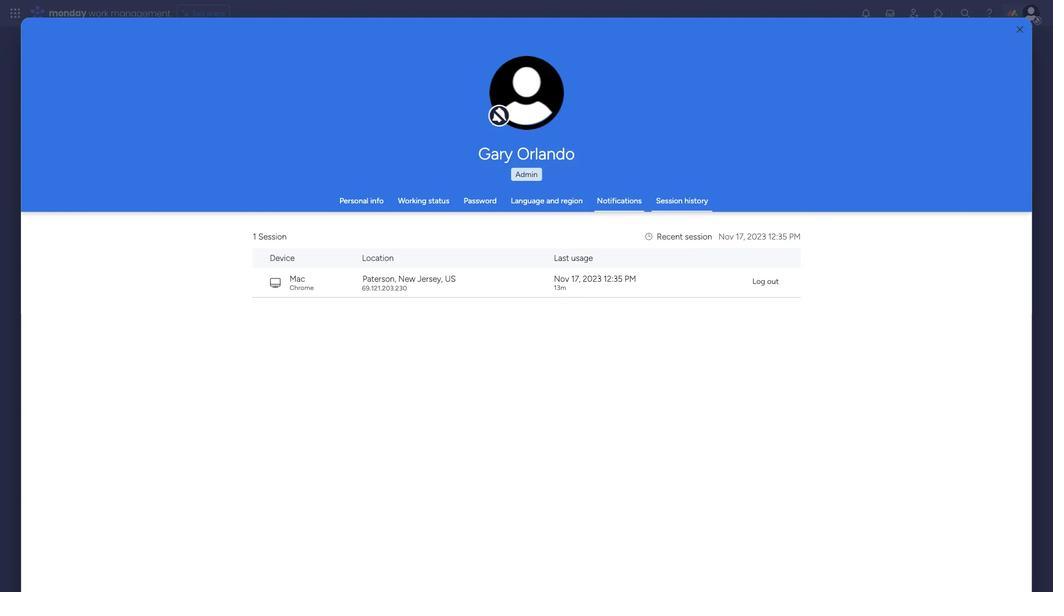 Task type: describe. For each thing, give the bounding box(es) containing it.
12:35 for nov 17, 2023 12:35 pm 13m
[[604, 274, 623, 284]]

language and region
[[511, 196, 583, 205]]

monday work management
[[49, 7, 170, 19]]

see plans button
[[177, 5, 230, 21]]

pm for nov 17, 2023 12:35 pm
[[789, 232, 801, 242]]

log out
[[753, 277, 779, 286]]

session history
[[656, 196, 708, 205]]

working status link
[[398, 196, 450, 205]]

plans
[[207, 9, 225, 18]]

and
[[546, 196, 559, 205]]

2023 for nov 17, 2023 12:35 pm 13m
[[583, 274, 602, 284]]

select product image
[[10, 8, 21, 19]]

notifications image
[[861, 8, 872, 19]]

close image
[[1017, 26, 1023, 34]]

jersey,
[[418, 274, 443, 284]]

out
[[767, 277, 779, 286]]

notifications link
[[597, 196, 642, 205]]

usage
[[571, 253, 593, 263]]

change profile picture button
[[490, 56, 564, 131]]

nov for nov 17, 2023 12:35 pm 13m
[[554, 274, 569, 284]]

personal info link
[[340, 196, 384, 205]]

admin
[[516, 170, 538, 179]]

apps image
[[933, 8, 944, 19]]

12:35 for nov 17, 2023 12:35 pm
[[768, 232, 787, 242]]

working
[[398, 196, 427, 205]]

device
[[270, 253, 295, 263]]

1 vertical spatial session
[[258, 232, 287, 242]]

gary orlando button
[[376, 144, 678, 163]]

management
[[111, 7, 170, 19]]

info
[[370, 196, 384, 205]]

1 horizontal spatial session
[[656, 196, 683, 205]]

69.121.203.230
[[362, 284, 407, 292]]

last usage
[[554, 253, 593, 263]]

language and region link
[[511, 196, 583, 205]]

work
[[89, 7, 108, 19]]

history
[[685, 196, 708, 205]]

status
[[428, 196, 450, 205]]

orlando
[[517, 144, 575, 163]]

help image
[[984, 8, 995, 19]]

session
[[685, 232, 712, 242]]

chrome
[[290, 284, 314, 292]]

1 session
[[253, 232, 287, 242]]

last
[[554, 253, 569, 263]]

17, for nov 17, 2023 12:35 pm 13m
[[571, 274, 581, 284]]

notifications
[[597, 196, 642, 205]]

us
[[445, 274, 456, 284]]

working status
[[398, 196, 450, 205]]



Task type: locate. For each thing, give the bounding box(es) containing it.
change profile picture
[[504, 99, 550, 117]]

mac
[[290, 274, 305, 284]]

0 horizontal spatial 17,
[[571, 274, 581, 284]]

pm for nov 17, 2023 12:35 pm 13m
[[625, 274, 636, 284]]

1 horizontal spatial nov
[[719, 232, 734, 242]]

0 vertical spatial 17,
[[736, 232, 745, 242]]

13m
[[554, 284, 566, 292]]

17, right 13m
[[571, 274, 581, 284]]

see plans
[[192, 9, 225, 18]]

0 horizontal spatial session
[[258, 232, 287, 242]]

2023 down usage
[[583, 274, 602, 284]]

17,
[[736, 232, 745, 242], [571, 274, 581, 284]]

picture
[[516, 108, 538, 117]]

12:35 up out
[[768, 232, 787, 242]]

0 horizontal spatial 2023
[[583, 274, 602, 284]]

paterson,
[[363, 274, 396, 284]]

gary orlando dialog
[[21, 18, 1032, 592]]

session history link
[[656, 196, 708, 205]]

17, right session
[[736, 232, 745, 242]]

nov
[[719, 232, 734, 242], [554, 274, 569, 284]]

nov right session
[[719, 232, 734, 242]]

gary
[[478, 144, 513, 163]]

nov inside nov 17, 2023 12:35 pm 13m
[[554, 274, 569, 284]]

2023
[[747, 232, 766, 242], [583, 274, 602, 284]]

nov for nov 17, 2023 12:35 pm
[[719, 232, 734, 242]]

0 horizontal spatial pm
[[625, 274, 636, 284]]

2023 for nov 17, 2023 12:35 pm
[[747, 232, 766, 242]]

1 vertical spatial 17,
[[571, 274, 581, 284]]

invite members image
[[909, 8, 920, 19]]

recent
[[657, 232, 683, 242]]

0 vertical spatial session
[[656, 196, 683, 205]]

log out button
[[748, 273, 783, 290]]

1 horizontal spatial 2023
[[747, 232, 766, 242]]

nov down last
[[554, 274, 569, 284]]

new
[[398, 274, 416, 284]]

password
[[464, 196, 497, 205]]

0 vertical spatial 2023
[[747, 232, 766, 242]]

location
[[362, 253, 394, 263]]

gary orlando image
[[1023, 4, 1040, 22]]

monday
[[49, 7, 86, 19]]

personal
[[340, 196, 369, 205]]

12:35 inside nov 17, 2023 12:35 pm 13m
[[604, 274, 623, 284]]

17, inside nov 17, 2023 12:35 pm 13m
[[571, 274, 581, 284]]

session left history on the top right
[[656, 196, 683, 205]]

recent session
[[657, 232, 712, 242]]

0 vertical spatial nov
[[719, 232, 734, 242]]

0 horizontal spatial 12:35
[[604, 274, 623, 284]]

session right 1
[[258, 232, 287, 242]]

change
[[504, 99, 528, 108]]

1 horizontal spatial 17,
[[736, 232, 745, 242]]

0 vertical spatial pm
[[789, 232, 801, 242]]

gary orlando
[[478, 144, 575, 163]]

0 horizontal spatial nov
[[554, 274, 569, 284]]

0 vertical spatial 12:35
[[768, 232, 787, 242]]

dapulse time image
[[646, 232, 653, 242]]

nov 17, 2023 12:35 pm 13m
[[554, 274, 636, 292]]

17, for nov 17, 2023 12:35 pm
[[736, 232, 745, 242]]

2023 inside nov 17, 2023 12:35 pm 13m
[[583, 274, 602, 284]]

2023 up the log
[[747, 232, 766, 242]]

search everything image
[[960, 8, 971, 19]]

1 vertical spatial 2023
[[583, 274, 602, 284]]

1 vertical spatial pm
[[625, 274, 636, 284]]

1 horizontal spatial 12:35
[[768, 232, 787, 242]]

personal info
[[340, 196, 384, 205]]

password link
[[464, 196, 497, 205]]

1 horizontal spatial pm
[[789, 232, 801, 242]]

mac chrome
[[290, 274, 314, 292]]

1 vertical spatial 12:35
[[604, 274, 623, 284]]

12:35
[[768, 232, 787, 242], [604, 274, 623, 284]]

1 vertical spatial nov
[[554, 274, 569, 284]]

region
[[561, 196, 583, 205]]

see
[[192, 9, 205, 18]]

nov 17, 2023 12:35 pm
[[719, 232, 801, 242]]

pm inside nov 17, 2023 12:35 pm 13m
[[625, 274, 636, 284]]

profile
[[530, 99, 550, 108]]

1
[[253, 232, 256, 242]]

pm
[[789, 232, 801, 242], [625, 274, 636, 284]]

log
[[753, 277, 765, 286]]

session
[[656, 196, 683, 205], [258, 232, 287, 242]]

paterson, new jersey, us 69.121.203.230
[[362, 274, 456, 292]]

language
[[511, 196, 545, 205]]

inbox image
[[885, 8, 896, 19]]

12:35 right 13m
[[604, 274, 623, 284]]



Task type: vqa. For each thing, say whether or not it's contained in the screenshot.
the 2023
yes



